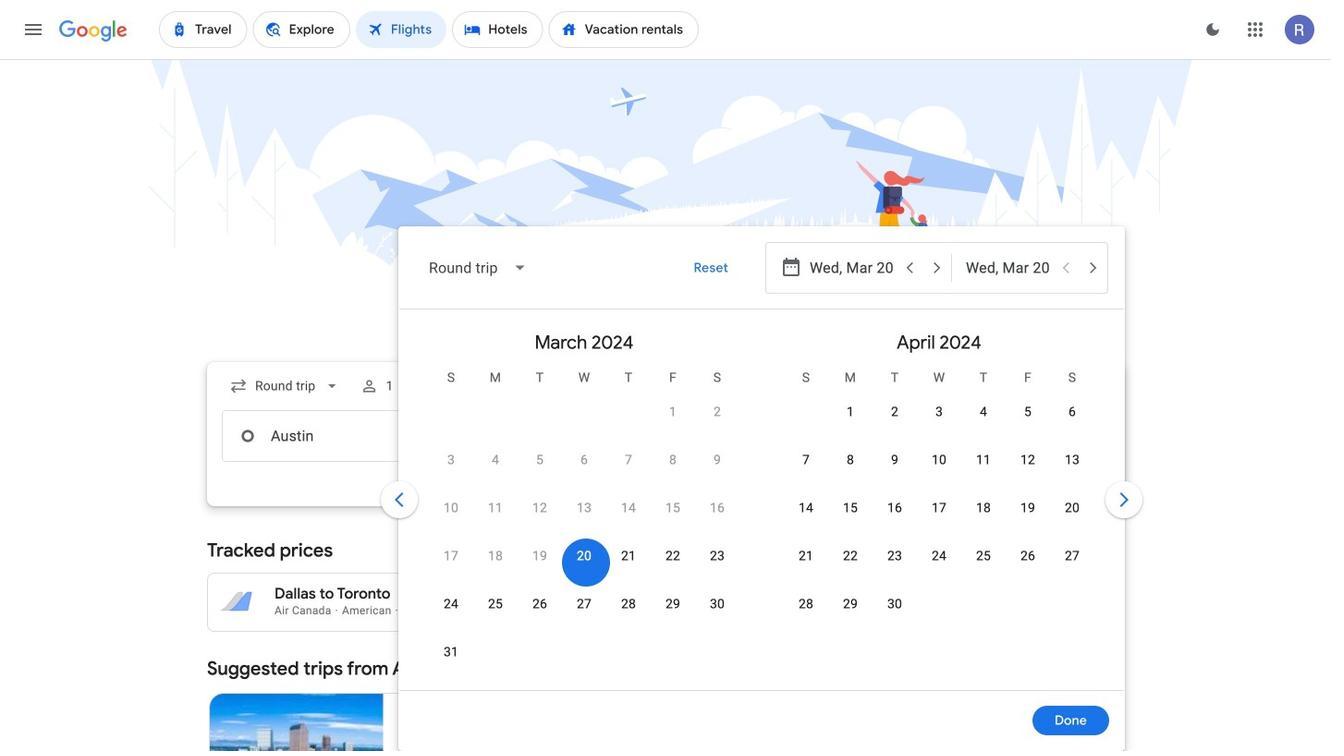 Task type: locate. For each thing, give the bounding box(es) containing it.
next image
[[1102, 478, 1146, 522]]

sat, apr 13 element
[[1065, 451, 1080, 470]]

thu, mar 14 element
[[621, 499, 636, 518]]

cell down wed, apr 17 element
[[917, 541, 961, 585]]

sat, mar 2 element
[[714, 403, 721, 422]]

tue, mar 5 element
[[536, 451, 544, 470]]

grid
[[407, 317, 1117, 702]]

row down "wed, mar 20, departure date." element
[[429, 587, 740, 640]]

3 cell from the left
[[961, 541, 1006, 585]]

0 vertical spatial departure text field
[[810, 243, 895, 293]]

row down wed, apr 17 element
[[784, 539, 1095, 592]]

sun, mar 31 element
[[444, 643, 459, 662]]

tue, mar 26 element
[[532, 595, 547, 614]]

1 vertical spatial departure text field
[[810, 411, 895, 461]]

None text field
[[222, 410, 483, 462]]

fri, mar 1 element
[[669, 403, 677, 422]]

row
[[651, 387, 740, 447], [828, 387, 1095, 447], [429, 443, 740, 496], [784, 443, 1095, 496], [429, 491, 740, 544], [784, 491, 1095, 544], [429, 539, 740, 592], [784, 539, 1095, 592], [429, 587, 740, 640], [784, 587, 917, 640]]

fri, mar 8 element
[[669, 451, 677, 470]]

row down the "wed, apr 10" element
[[784, 491, 1095, 544]]

mon, apr 15 element
[[843, 499, 858, 518]]

Return text field
[[966, 243, 1051, 293], [966, 411, 1051, 461]]

mon, apr 1 element
[[847, 403, 854, 422]]

wed, mar 20, departure date. element
[[577, 547, 592, 566]]

main menu image
[[22, 18, 44, 41]]

tue, mar 19 element
[[532, 547, 547, 566]]

thu, mar 28 element
[[621, 595, 636, 614]]

mon, mar 11 element
[[488, 499, 503, 518]]

row up "wed, mar 20, departure date." element
[[429, 491, 740, 544]]

cell down the sat, apr 20 element
[[1050, 541, 1095, 585]]

tue, apr 9 element
[[891, 451, 899, 470]]

tue, apr 16 element
[[887, 499, 902, 518]]

previous image
[[377, 478, 422, 522]]

1 row group from the left
[[407, 317, 762, 688]]

4 cell from the left
[[1006, 541, 1050, 585]]

mon, apr 29 element
[[843, 595, 858, 614]]

row group
[[407, 317, 762, 688], [762, 317, 1117, 683]]

thu, apr 4 element
[[980, 403, 987, 422]]

fri, apr 12 element
[[1021, 451, 1035, 470]]

wed, apr 10 element
[[932, 451, 947, 470]]

tue, apr 30 element
[[887, 595, 902, 614]]

mon, apr 22 element
[[843, 547, 858, 566]]

cell down thu, apr 18 element
[[961, 541, 1006, 585]]

wed, mar 6 element
[[581, 451, 588, 470]]

thu, mar 21 element
[[621, 547, 636, 566]]

2 return text field from the top
[[966, 411, 1051, 461]]

cell
[[873, 541, 917, 585], [917, 541, 961, 585], [961, 541, 1006, 585], [1006, 541, 1050, 585], [1050, 541, 1095, 585]]

1206 US dollars text field
[[452, 602, 492, 618]]

wed, mar 13 element
[[577, 499, 592, 518]]

0 vertical spatial return text field
[[966, 243, 1051, 293]]

cell up tue, apr 30 element
[[873, 541, 917, 585]]

sun, apr 14 element
[[799, 499, 814, 518]]

sat, mar 30 element
[[710, 595, 725, 614]]

fri, mar 15 element
[[666, 499, 680, 518]]

Departure text field
[[810, 243, 895, 293], [810, 411, 895, 461]]

sun, apr 21 element
[[799, 547, 814, 566]]

1 vertical spatial return text field
[[966, 411, 1051, 461]]

None field
[[414, 246, 542, 290], [222, 370, 349, 403], [414, 246, 542, 290], [222, 370, 349, 403]]

row up thu, apr 11 element
[[828, 387, 1095, 447]]

mon, mar 18 element
[[488, 547, 503, 566]]

cell down fri, apr 19 element
[[1006, 541, 1050, 585]]



Task type: vqa. For each thing, say whether or not it's contained in the screenshot.
wed, mar 13 element
yes



Task type: describe. For each thing, give the bounding box(es) containing it.
sun, mar 17 element
[[444, 547, 459, 566]]

sun, apr 7 element
[[802, 451, 810, 470]]

sat, mar 9 element
[[714, 451, 721, 470]]

sat, mar 16 element
[[710, 499, 725, 518]]

2 departure text field from the top
[[810, 411, 895, 461]]

mon, mar 4 element
[[492, 451, 499, 470]]

1 departure text field from the top
[[810, 243, 895, 293]]

mon, mar 25 element
[[488, 595, 503, 614]]

sun, apr 28 element
[[799, 595, 814, 614]]

thu, mar 7 element
[[625, 451, 632, 470]]

5 cell from the left
[[1050, 541, 1095, 585]]

sat, apr 6 element
[[1069, 403, 1076, 422]]

row down mon, apr 22 element
[[784, 587, 917, 640]]

wed, apr 3 element
[[936, 403, 943, 422]]

386 US dollars text field
[[767, 585, 800, 604]]

fri, apr 19 element
[[1021, 499, 1035, 518]]

suggested trips from austin region
[[207, 647, 1124, 752]]

sat, apr 20 element
[[1065, 499, 1080, 518]]

sat, mar 23 element
[[710, 547, 725, 566]]

mon, apr 8 element
[[847, 451, 854, 470]]

sun, mar 24 element
[[444, 595, 459, 614]]

thu, apr 11 element
[[976, 451, 991, 470]]

change appearance image
[[1191, 7, 1235, 52]]

wed, apr 17 element
[[932, 499, 947, 518]]

row up wed, apr 17 element
[[784, 443, 1095, 496]]

grid inside flight 'search box'
[[407, 317, 1117, 702]]

row up wed, mar 13 element
[[429, 443, 740, 496]]

row up the wed, mar 27 element
[[429, 539, 740, 592]]

158 US dollars text field
[[770, 602, 800, 618]]

row up fri, mar 8 element
[[651, 387, 740, 447]]

tue, mar 12 element
[[532, 499, 547, 518]]

Flight search field
[[192, 226, 1146, 752]]

sun, mar 10 element
[[444, 499, 459, 518]]

1 return text field from the top
[[966, 243, 1051, 293]]

fri, mar 22 element
[[666, 547, 680, 566]]

frontier image
[[398, 748, 413, 752]]

fri, mar 29 element
[[666, 595, 680, 614]]

1 cell from the left
[[873, 541, 917, 585]]

tue, apr 2 element
[[891, 403, 899, 422]]

wed, mar 27 element
[[577, 595, 592, 614]]

2 cell from the left
[[917, 541, 961, 585]]

2 row group from the left
[[762, 317, 1117, 683]]

sun, mar 3 element
[[447, 451, 455, 470]]

2614 US dollars text field
[[448, 585, 492, 604]]

thu, apr 18 element
[[976, 499, 991, 518]]

tracked prices region
[[207, 529, 1124, 632]]

fri, apr 5 element
[[1024, 403, 1032, 422]]



